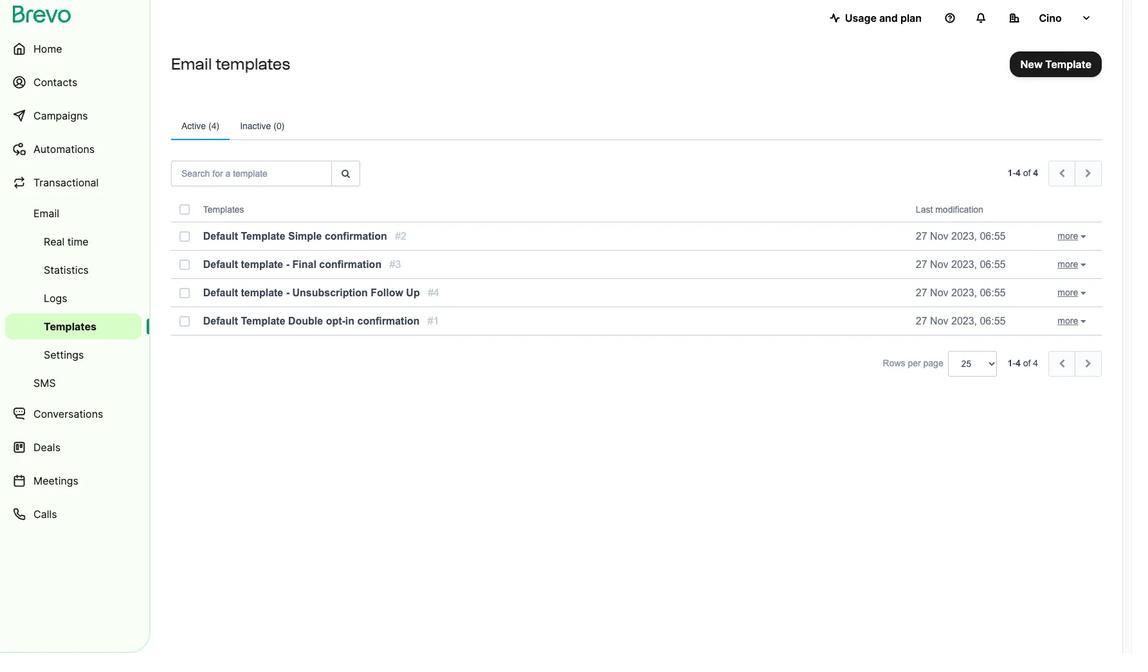 Task type: vqa. For each thing, say whether or not it's contained in the screenshot.
Email to the bottom
yes



Task type: locate. For each thing, give the bounding box(es) containing it.
3 more button from the top
[[1048, 284, 1099, 302]]

nov
[[930, 231, 949, 242], [930, 259, 949, 270], [930, 288, 949, 299], [930, 316, 949, 327]]

confirmation down follow
[[357, 316, 420, 327]]

1 vertical spatial of
[[1023, 358, 1031, 368]]

real time link
[[5, 229, 142, 255]]

( for 0
[[274, 121, 277, 131]]

nov for default template simple confirmation # 2
[[930, 231, 949, 242]]

2 ) from the left
[[282, 121, 285, 131]]

more
[[1058, 231, 1078, 241], [1058, 259, 1078, 269], [1058, 287, 1078, 298], [1058, 316, 1078, 326]]

1 horizontal spatial templates
[[203, 205, 244, 215]]

cino button
[[999, 5, 1102, 31]]

2 nov from the top
[[930, 259, 949, 270]]

#
[[395, 231, 401, 242], [390, 259, 395, 270], [428, 288, 434, 299], [428, 316, 433, 327]]

2 vertical spatial caret down image
[[1078, 313, 1089, 331]]

0 horizontal spatial email
[[33, 207, 59, 220]]

nov for default template - final confirmation # 3
[[930, 259, 949, 270]]

simple
[[288, 231, 322, 242]]

2023, for default template - final confirmation # 3
[[952, 259, 977, 270]]

0
[[277, 121, 282, 131]]

2 of from the top
[[1023, 358, 1031, 368]]

06:55 for 4
[[980, 288, 1006, 299]]

campaigns
[[33, 109, 88, 122]]

0 vertical spatial email
[[171, 55, 212, 73]]

0 vertical spatial confirmation
[[325, 231, 387, 242]]

1 vertical spatial caret down image
[[1078, 284, 1089, 302]]

automations
[[33, 143, 95, 156]]

transactional
[[33, 176, 99, 189]]

1
[[1008, 168, 1013, 178], [433, 316, 439, 327], [1008, 358, 1013, 368]]

final
[[292, 259, 316, 270]]

-
[[1013, 168, 1016, 178], [286, 259, 290, 270], [286, 288, 290, 299], [1013, 358, 1016, 368]]

template
[[1046, 58, 1092, 71], [241, 231, 285, 242], [241, 316, 285, 327]]

more button
[[1048, 228, 1099, 246], [1048, 256, 1099, 274], [1048, 284, 1099, 302], [1048, 313, 1099, 331]]

page
[[924, 358, 944, 368]]

2 1 - 4 of 4 from the top
[[1008, 358, 1038, 368]]

email left templates on the left
[[171, 55, 212, 73]]

last
[[916, 205, 933, 215]]

2 more button from the top
[[1048, 256, 1099, 274]]

calls
[[33, 508, 57, 521]]

2 ( from the left
[[274, 121, 277, 131]]

templates
[[203, 205, 244, 215], [44, 320, 97, 333]]

1 vertical spatial template
[[241, 288, 283, 299]]

27 nov 2023, 06:55 for default template simple confirmation # 2
[[916, 231, 1006, 242]]

1 horizontal spatial (
[[274, 121, 277, 131]]

06:55 for 2
[[980, 231, 1006, 242]]

4 27 from the top
[[916, 316, 928, 327]]

1 vertical spatial email
[[33, 207, 59, 220]]

0 vertical spatial of
[[1023, 168, 1031, 178]]

2 more from the top
[[1058, 259, 1078, 269]]

3 2023, from the top
[[952, 288, 977, 299]]

2
[[401, 231, 407, 242]]

1 more from the top
[[1058, 231, 1078, 241]]

template left 'simple'
[[241, 231, 285, 242]]

Search for a template search field
[[171, 161, 332, 187]]

1 2023, from the top
[[952, 231, 977, 242]]

template right new
[[1046, 58, 1092, 71]]

3 more from the top
[[1058, 287, 1078, 298]]

2 template from the top
[[241, 288, 283, 299]]

unsubscription
[[292, 288, 368, 299]]

2 2023, from the top
[[952, 259, 977, 270]]

confirmation up unsubscription
[[319, 259, 382, 270]]

1 vertical spatial 1 - 4 of 4
[[1008, 358, 1038, 368]]

template for default template simple confirmation # 2
[[241, 231, 285, 242]]

3 27 nov 2023, 06:55 from the top
[[916, 288, 1006, 299]]

default template double opt-in confirmation # 1
[[203, 316, 439, 327]]

1 more button from the top
[[1048, 228, 1099, 246]]

3 06:55 from the top
[[980, 288, 1006, 299]]

06:55
[[980, 231, 1006, 242], [980, 259, 1006, 270], [980, 288, 1006, 299], [980, 316, 1006, 327]]

new
[[1021, 58, 1043, 71]]

0 horizontal spatial )
[[216, 121, 219, 131]]

3
[[395, 259, 401, 270]]

27 for default template - unsubscription follow up # 4
[[916, 288, 928, 299]]

sms
[[33, 377, 56, 390]]

2 vertical spatial template
[[241, 316, 285, 327]]

email up real
[[33, 207, 59, 220]]

2 27 from the top
[[916, 259, 928, 270]]

campaigns link
[[5, 100, 142, 131]]

default
[[203, 231, 238, 242], [203, 259, 238, 270], [203, 288, 238, 299], [203, 316, 238, 327]]

27 nov 2023, 06:55
[[916, 231, 1006, 242], [916, 259, 1006, 270], [916, 288, 1006, 299], [916, 316, 1006, 327]]

2 default from the top
[[203, 259, 238, 270]]

3 default from the top
[[203, 288, 238, 299]]

1 horizontal spatial )
[[282, 121, 285, 131]]

new template button
[[1010, 51, 1102, 77]]

3 caret down image from the top
[[1078, 313, 1089, 331]]

template left double
[[241, 316, 285, 327]]

logs
[[44, 292, 67, 305]]

2023,
[[952, 231, 977, 242], [952, 259, 977, 270], [952, 288, 977, 299], [952, 316, 977, 327]]

1 vertical spatial template
[[241, 231, 285, 242]]

caret down image
[[1078, 228, 1089, 246], [1078, 284, 1089, 302], [1078, 313, 1089, 331]]

1 - 4 of 4
[[1008, 168, 1038, 178], [1008, 358, 1038, 368]]

4 27 nov 2023, 06:55 from the top
[[916, 316, 1006, 327]]

0 horizontal spatial (
[[208, 121, 211, 131]]

confirmation
[[325, 231, 387, 242], [319, 259, 382, 270], [357, 316, 420, 327]]

statistics
[[44, 264, 89, 277]]

templates
[[215, 55, 290, 73]]

default template - unsubscription follow up # 4
[[203, 288, 439, 299]]

template
[[241, 259, 283, 270], [241, 288, 283, 299]]

inactive ( 0 )
[[240, 121, 285, 131]]

4 default from the top
[[203, 316, 238, 327]]

1 ) from the left
[[216, 121, 219, 131]]

1 ( from the left
[[208, 121, 211, 131]]

) right inactive
[[282, 121, 285, 131]]

27
[[916, 231, 928, 242], [916, 259, 928, 270], [916, 288, 928, 299], [916, 316, 928, 327]]

0 vertical spatial template
[[1046, 58, 1092, 71]]

usage
[[845, 12, 877, 24]]

2 caret down image from the top
[[1078, 284, 1089, 302]]

more for 2
[[1058, 231, 1078, 241]]

caret down image
[[1078, 256, 1089, 274]]

confirmation left 2
[[325, 231, 387, 242]]

1 06:55 from the top
[[980, 231, 1006, 242]]

(
[[208, 121, 211, 131], [274, 121, 277, 131]]

27 for default template double opt-in confirmation # 1
[[916, 316, 928, 327]]

0 vertical spatial caret down image
[[1078, 228, 1089, 246]]

template inside "new template" button
[[1046, 58, 1092, 71]]

email
[[171, 55, 212, 73], [33, 207, 59, 220]]

1 template from the top
[[241, 259, 283, 270]]

templates down "logs" link
[[44, 320, 97, 333]]

template left final
[[241, 259, 283, 270]]

more button for 2
[[1048, 228, 1099, 246]]

automations link
[[5, 134, 142, 165]]

default for default template double opt-in confirmation # 1
[[203, 316, 238, 327]]

templates down search for a template "search field"
[[203, 205, 244, 215]]

4 2023, from the top
[[952, 316, 977, 327]]

4 06:55 from the top
[[980, 316, 1006, 327]]

4 more from the top
[[1058, 316, 1078, 326]]

deals link
[[5, 432, 142, 463]]

2 27 nov 2023, 06:55 from the top
[[916, 259, 1006, 270]]

1 default from the top
[[203, 231, 238, 242]]

calls link
[[5, 499, 142, 530]]

default for default template simple confirmation # 2
[[203, 231, 238, 242]]

3 27 from the top
[[916, 288, 928, 299]]

template down default template - final confirmation # 3
[[241, 288, 283, 299]]

active
[[181, 121, 206, 131]]

0 vertical spatial 1 - 4 of 4
[[1008, 168, 1038, 178]]

4 nov from the top
[[930, 316, 949, 327]]

caret down image for 1
[[1078, 313, 1089, 331]]

1 27 nov 2023, 06:55 from the top
[[916, 231, 1006, 242]]

active ( 4 )
[[181, 121, 219, 131]]

meetings
[[33, 475, 78, 488]]

) right active
[[216, 121, 219, 131]]

27 nov 2023, 06:55 for default template double opt-in confirmation # 1
[[916, 316, 1006, 327]]

email templates
[[171, 55, 290, 73]]

3 nov from the top
[[930, 288, 949, 299]]

template for default template double opt-in confirmation # 1
[[241, 316, 285, 327]]

1 vertical spatial templates
[[44, 320, 97, 333]]

1 27 from the top
[[916, 231, 928, 242]]

( right inactive
[[274, 121, 277, 131]]

1 horizontal spatial email
[[171, 55, 212, 73]]

email for email templates
[[171, 55, 212, 73]]

)
[[216, 121, 219, 131], [282, 121, 285, 131]]

4 more button from the top
[[1048, 313, 1099, 331]]

modification
[[936, 205, 984, 215]]

2 06:55 from the top
[[980, 259, 1006, 270]]

1 nov from the top
[[930, 231, 949, 242]]

2023, for default template simple confirmation # 2
[[952, 231, 977, 242]]

more button for 1
[[1048, 313, 1099, 331]]

templates link
[[5, 314, 142, 340]]

0 vertical spatial template
[[241, 259, 283, 270]]

4
[[211, 121, 216, 131], [1016, 168, 1021, 178], [1033, 168, 1038, 178], [434, 288, 439, 299], [1016, 358, 1021, 368], [1033, 358, 1038, 368]]

( right active
[[208, 121, 211, 131]]

of
[[1023, 168, 1031, 178], [1023, 358, 1031, 368]]



Task type: describe. For each thing, give the bounding box(es) containing it.
per
[[908, 358, 921, 368]]

follow
[[371, 288, 403, 299]]

0 vertical spatial 1
[[1008, 168, 1013, 178]]

cino
[[1039, 12, 1062, 24]]

) for inactive ( 0 )
[[282, 121, 285, 131]]

email for email
[[33, 207, 59, 220]]

default template simple confirmation # 2
[[203, 231, 407, 242]]

) for active ( 4 )
[[216, 121, 219, 131]]

home link
[[5, 33, 142, 64]]

default for default template - final confirmation # 3
[[203, 259, 238, 270]]

real time
[[44, 235, 89, 248]]

meetings link
[[5, 466, 142, 497]]

usage and plan
[[845, 12, 922, 24]]

27 nov 2023, 06:55 for default template - final confirmation # 3
[[916, 259, 1006, 270]]

contacts
[[33, 76, 77, 89]]

more button for 3
[[1048, 256, 1099, 274]]

0 horizontal spatial templates
[[44, 320, 97, 333]]

up
[[406, 288, 420, 299]]

template for final
[[241, 259, 283, 270]]

transactional link
[[5, 167, 142, 198]]

double
[[288, 316, 323, 327]]

( for 4
[[208, 121, 211, 131]]

template for unsubscription
[[241, 288, 283, 299]]

settings link
[[5, 342, 142, 368]]

home
[[33, 42, 62, 55]]

real
[[44, 235, 65, 248]]

opt-
[[326, 316, 345, 327]]

nov for default template - unsubscription follow up # 4
[[930, 288, 949, 299]]

06:55 for 1
[[980, 316, 1006, 327]]

usage and plan button
[[819, 5, 932, 31]]

logs link
[[5, 286, 142, 311]]

1 vertical spatial confirmation
[[319, 259, 382, 270]]

contacts link
[[5, 67, 142, 98]]

more for 3
[[1058, 259, 1078, 269]]

default for default template - unsubscription follow up # 4
[[203, 288, 238, 299]]

more for 4
[[1058, 287, 1078, 298]]

1 1 - 4 of 4 from the top
[[1008, 168, 1038, 178]]

in
[[345, 316, 355, 327]]

2 vertical spatial 1
[[1008, 358, 1013, 368]]

06:55 for 3
[[980, 259, 1006, 270]]

2 vertical spatial confirmation
[[357, 316, 420, 327]]

1 of from the top
[[1023, 168, 1031, 178]]

0 vertical spatial templates
[[203, 205, 244, 215]]

rows per page
[[883, 358, 944, 368]]

inactive
[[240, 121, 271, 131]]

2023, for default template double opt-in confirmation # 1
[[952, 316, 977, 327]]

conversations
[[33, 408, 103, 421]]

2023, for default template - unsubscription follow up # 4
[[952, 288, 977, 299]]

more for 1
[[1058, 316, 1078, 326]]

caret down image for 4
[[1078, 284, 1089, 302]]

1 vertical spatial 1
[[433, 316, 439, 327]]

last modification
[[916, 205, 984, 215]]

time
[[67, 235, 89, 248]]

1 caret down image from the top
[[1078, 228, 1089, 246]]

rows
[[883, 358, 906, 368]]

new template
[[1021, 58, 1092, 71]]

more button for 4
[[1048, 284, 1099, 302]]

statistics link
[[5, 257, 142, 283]]

conversations link
[[5, 399, 142, 430]]

deals
[[33, 441, 60, 454]]

sms link
[[5, 371, 142, 396]]

27 for default template - final confirmation # 3
[[916, 259, 928, 270]]

email link
[[5, 201, 142, 226]]

27 for default template simple confirmation # 2
[[916, 231, 928, 242]]

settings
[[44, 349, 84, 362]]

and
[[879, 12, 898, 24]]

default template - final confirmation # 3
[[203, 259, 401, 270]]

template for new template
[[1046, 58, 1092, 71]]

plan
[[901, 12, 922, 24]]

nov for default template double opt-in confirmation # 1
[[930, 316, 949, 327]]

27 nov 2023, 06:55 for default template - unsubscription follow up # 4
[[916, 288, 1006, 299]]



